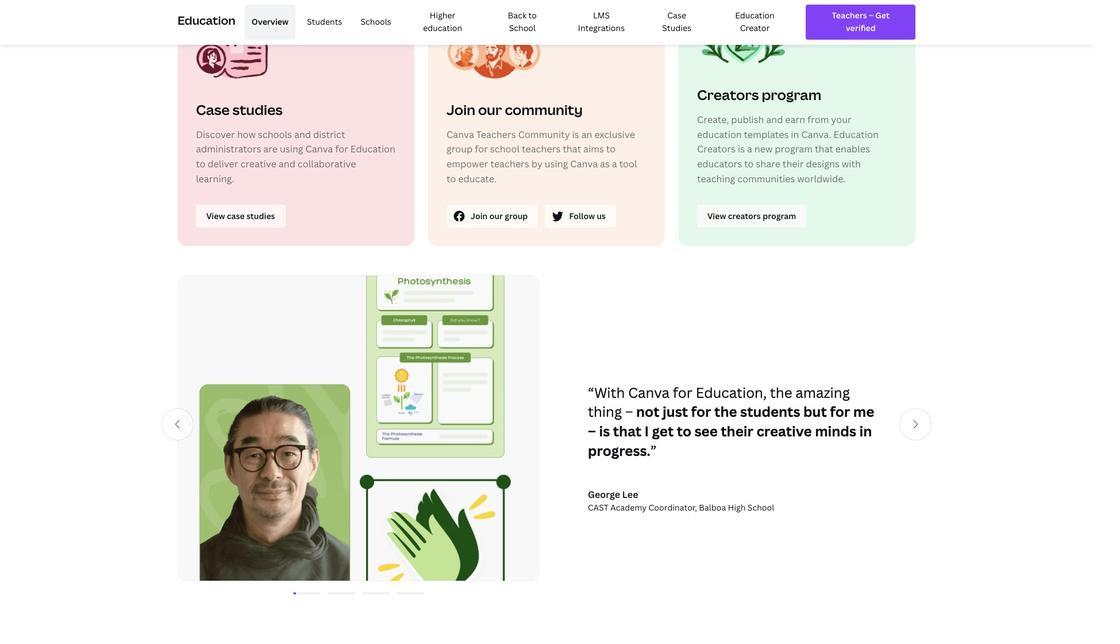 Task type: locate. For each thing, give the bounding box(es) containing it.
to inside back to school
[[529, 10, 537, 21]]

creators up educators
[[698, 143, 736, 156]]

is left "an" at the top right
[[573, 128, 580, 141]]

0 vertical spatial creative
[[241, 158, 277, 170]]

join
[[447, 100, 476, 119]]

students
[[307, 16, 342, 27]]

1 vertical spatial their
[[721, 421, 754, 440]]

creators inside create, publish and earn from your education templates in canva. education creators is a new program that enables educators to share their designs with teaching communities worldwide.
[[698, 143, 736, 156]]

1 horizontal spatial school
[[748, 502, 775, 513]]

schools
[[258, 128, 292, 141]]

teachers down community
[[522, 143, 561, 156]]

for up minds
[[831, 402, 851, 421]]

for down district
[[335, 143, 348, 156]]

0 horizontal spatial creative
[[241, 158, 277, 170]]

2 vertical spatial and
[[279, 158, 296, 170]]

0 horizontal spatial the
[[715, 402, 738, 421]]

1 horizontal spatial their
[[783, 158, 804, 170]]

0 horizontal spatial education
[[423, 23, 462, 34]]

george
[[588, 488, 621, 501]]

2 vertical spatial is
[[599, 421, 610, 440]]

1 horizontal spatial the
[[771, 383, 793, 402]]

to
[[529, 10, 537, 21], [607, 143, 616, 156], [196, 158, 206, 170], [745, 158, 754, 170], [447, 172, 456, 185], [677, 421, 692, 440]]

1 vertical spatial is
[[738, 143, 745, 156]]

not just for the students but for me – is that i get to see their creative minds in progress.
[[588, 402, 875, 460]]

0 horizontal spatial using
[[280, 143, 303, 156]]

1 horizontal spatial case
[[668, 10, 687, 21]]

canva up the collaborative
[[306, 143, 333, 156]]

1 horizontal spatial that
[[613, 421, 642, 440]]

"
[[651, 441, 657, 460]]

for up just
[[673, 383, 693, 402]]

a
[[748, 143, 753, 156], [612, 158, 618, 170]]

1 vertical spatial and
[[294, 128, 311, 141]]

your
[[832, 113, 852, 126]]

the down the education,
[[715, 402, 738, 421]]

that left i
[[613, 421, 642, 440]]

1 horizontal spatial a
[[748, 143, 753, 156]]

1 vertical spatial program
[[775, 143, 813, 156]]

their right see
[[721, 421, 754, 440]]

1 horizontal spatial in
[[860, 421, 873, 440]]

is
[[573, 128, 580, 141], [738, 143, 745, 156], [599, 421, 610, 440]]

school inside back to school
[[509, 23, 536, 34]]

and inside create, publish and earn from your education templates in canva. education creators is a new program that enables educators to share their designs with teaching communities worldwide.
[[767, 113, 784, 126]]

to left "share"
[[745, 158, 754, 170]]

view creators program image
[[708, 210, 797, 223]]

aims
[[584, 143, 604, 156]]

is down thing
[[599, 421, 610, 440]]

0 vertical spatial creators
[[698, 85, 759, 104]]

menu bar
[[240, 5, 797, 40]]

0 horizontal spatial a
[[612, 158, 618, 170]]

balboa
[[699, 502, 727, 513]]

that inside canva teachers community is an exclusive group for school teachers that aims to empower teachers by using canva as a tool to educate.
[[563, 143, 582, 156]]

0 vertical spatial education
[[423, 23, 462, 34]]

and down schools
[[279, 158, 296, 170]]

menu bar inside education element
[[240, 5, 797, 40]]

– left not
[[626, 402, 633, 421]]

0 horizontal spatial –
[[588, 421, 596, 440]]

that inside create, publish and earn from your education templates in canva. education creators is a new program that enables educators to share their designs with teaching communities worldwide.
[[815, 143, 834, 156]]

case inside case studies
[[668, 10, 687, 21]]

the up students
[[771, 383, 793, 402]]

using inside canva teachers community is an exclusive group for school teachers that aims to empower teachers by using canva as a tool to educate.
[[545, 158, 568, 170]]

program down canva.
[[775, 143, 813, 156]]

teachers
[[522, 143, 561, 156], [491, 158, 530, 170]]

but
[[804, 402, 827, 421]]

is left the new
[[738, 143, 745, 156]]

minds
[[816, 421, 857, 440]]

me
[[854, 402, 875, 421]]

see
[[695, 421, 718, 440]]

0 horizontal spatial case
[[196, 100, 230, 119]]

1 vertical spatial school
[[748, 502, 775, 513]]

2 creators from the top
[[698, 143, 736, 156]]

education inside create, publish and earn from your education templates in canva. education creators is a new program that enables educators to share their designs with teaching communities worldwide.
[[698, 128, 742, 141]]

case up studies
[[668, 10, 687, 21]]

in down me on the bottom of page
[[860, 421, 873, 440]]

group
[[447, 143, 473, 156]]

to up learning.
[[196, 158, 206, 170]]

creators up create,
[[698, 85, 759, 104]]

that inside the not just for the students but for me – is that i get to see their creative minds in progress.
[[613, 421, 642, 440]]

that up designs at right
[[815, 143, 834, 156]]

is inside the not just for the students but for me – is that i get to see their creative minds in progress.
[[599, 421, 610, 440]]

teachers down school
[[491, 158, 530, 170]]

0 horizontal spatial is
[[573, 128, 580, 141]]

in
[[792, 128, 800, 141], [860, 421, 873, 440]]

canva teachers community is an exclusive group for school teachers that aims to empower teachers by using canva as a tool to educate.
[[447, 128, 638, 185]]

to inside the not just for the students but for me – is that i get to see their creative minds in progress.
[[677, 421, 692, 440]]

their right "share"
[[783, 158, 804, 170]]

the inside "with canva for education, the amazing thing –
[[771, 383, 793, 402]]

just
[[663, 402, 688, 421]]

0 horizontal spatial that
[[563, 143, 582, 156]]

0 vertical spatial using
[[280, 143, 303, 156]]

our
[[478, 100, 502, 119]]

lms
[[593, 10, 610, 21]]

menu bar containing higher education
[[240, 5, 797, 40]]

by
[[532, 158, 543, 170]]

using right the by
[[545, 158, 568, 170]]

1 vertical spatial using
[[545, 158, 568, 170]]

– inside "with canva for education, the amazing thing –
[[626, 402, 633, 421]]

a inside create, publish and earn from your education templates in canva. education creators is a new program that enables educators to share their designs with teaching communities worldwide.
[[748, 143, 753, 156]]

to right back
[[529, 10, 537, 21]]

community icon image
[[447, 21, 557, 87]]

to down just
[[677, 421, 692, 440]]

education creator link
[[713, 5, 797, 40]]

school down back
[[509, 23, 536, 34]]

1 vertical spatial case
[[196, 100, 230, 119]]

creative down 'are' on the left of the page
[[241, 158, 277, 170]]

a left the new
[[748, 143, 753, 156]]

their inside create, publish and earn from your education templates in canva. education creators is a new program that enables educators to share their designs with teaching communities worldwide.
[[783, 158, 804, 170]]

creative
[[241, 158, 277, 170], [757, 421, 812, 440]]

designs
[[806, 158, 840, 170]]

1 vertical spatial in
[[860, 421, 873, 440]]

academy
[[611, 502, 647, 513]]

canva up not
[[629, 383, 670, 402]]

– down thing
[[588, 421, 596, 440]]

progress.
[[588, 441, 651, 460]]

higher
[[430, 10, 456, 21]]

case
[[668, 10, 687, 21], [196, 100, 230, 119]]

0 vertical spatial case
[[668, 10, 687, 21]]

and left district
[[294, 128, 311, 141]]

empower
[[447, 158, 489, 170]]

0 vertical spatial the
[[771, 383, 793, 402]]

0 vertical spatial in
[[792, 128, 800, 141]]

1 vertical spatial creative
[[757, 421, 812, 440]]

creative inside discover how schools and district administrators are using canva for education to deliver creative and collaborative learning.
[[241, 158, 277, 170]]

and
[[767, 113, 784, 126], [294, 128, 311, 141], [279, 158, 296, 170]]

1 horizontal spatial –
[[626, 402, 633, 421]]

communities
[[738, 172, 796, 185]]

cast
[[588, 502, 609, 513]]

canva down aims
[[571, 158, 598, 170]]

school
[[509, 23, 536, 34], [748, 502, 775, 513]]

1 vertical spatial creators
[[698, 143, 736, 156]]

new
[[755, 143, 773, 156]]

community
[[505, 100, 583, 119]]

1 horizontal spatial education
[[698, 128, 742, 141]]

0 vertical spatial a
[[748, 143, 753, 156]]

–
[[626, 402, 633, 421], [588, 421, 596, 440]]

in down the earn
[[792, 128, 800, 141]]

1 horizontal spatial is
[[599, 421, 610, 440]]

1 vertical spatial the
[[715, 402, 738, 421]]

that left aims
[[563, 143, 582, 156]]

1 vertical spatial a
[[612, 158, 618, 170]]

canva
[[447, 128, 474, 141], [306, 143, 333, 156], [571, 158, 598, 170], [629, 383, 670, 402]]

with
[[842, 158, 861, 170]]

0 horizontal spatial school
[[509, 23, 536, 34]]

enables
[[836, 143, 871, 156]]

back
[[508, 10, 527, 21]]

creators icon image
[[698, 6, 808, 72]]

1 horizontal spatial creative
[[757, 421, 812, 440]]

case up discover
[[196, 100, 230, 119]]

that
[[563, 143, 582, 156], [815, 143, 834, 156], [613, 421, 642, 440]]

1 horizontal spatial using
[[545, 158, 568, 170]]

0 vertical spatial and
[[767, 113, 784, 126]]

2 horizontal spatial is
[[738, 143, 745, 156]]

using right 'are' on the left of the page
[[280, 143, 303, 156]]

in inside create, publish and earn from your education templates in canva. education creators is a new program that enables educators to share their designs with teaching communities worldwide.
[[792, 128, 800, 141]]

0 vertical spatial is
[[573, 128, 580, 141]]

1 vertical spatial education
[[698, 128, 742, 141]]

education down the higher in the top of the page
[[423, 23, 462, 34]]

program
[[762, 85, 822, 104], [775, 143, 813, 156]]

program up the earn
[[762, 85, 822, 104]]

education down create,
[[698, 128, 742, 141]]

back to school link
[[487, 5, 558, 40]]

for up empower
[[475, 143, 488, 156]]

0 horizontal spatial in
[[792, 128, 800, 141]]

2 horizontal spatial that
[[815, 143, 834, 156]]

a right as
[[612, 158, 618, 170]]

– inside the not just for the students but for me – is that i get to see their creative minds in progress.
[[588, 421, 596, 440]]

creative down students
[[757, 421, 812, 440]]

that for "with canva for education, the amazing thing –
[[613, 421, 642, 440]]

1 vertical spatial teachers
[[491, 158, 530, 170]]

to inside discover how schools and district administrators are using canva for education to deliver creative and collaborative learning.
[[196, 158, 206, 170]]

in inside the not just for the students but for me – is that i get to see their creative minds in progress.
[[860, 421, 873, 440]]

for inside canva teachers community is an exclusive group for school teachers that aims to empower teachers by using canva as a tool to educate.
[[475, 143, 488, 156]]

high
[[728, 502, 746, 513]]

to inside create, publish and earn from your education templates in canva. education creators is a new program that enables educators to share their designs with teaching communities worldwide.
[[745, 158, 754, 170]]

0 horizontal spatial their
[[721, 421, 754, 440]]

0 vertical spatial their
[[783, 158, 804, 170]]

education
[[736, 10, 775, 21], [178, 13, 236, 28], [834, 128, 879, 141], [351, 143, 396, 156]]

school right high
[[748, 502, 775, 513]]

publish
[[732, 113, 765, 126]]

tool
[[620, 158, 638, 170]]

earn
[[786, 113, 806, 126]]

create,
[[698, 113, 729, 126]]

0 vertical spatial school
[[509, 23, 536, 34]]

studies
[[663, 23, 692, 34]]

lee
[[623, 488, 639, 501]]

their
[[783, 158, 804, 170], [721, 421, 754, 440]]

and up templates
[[767, 113, 784, 126]]



Task type: vqa. For each thing, say whether or not it's contained in the screenshot.
Back
yes



Task type: describe. For each thing, give the bounding box(es) containing it.
canva inside discover how schools and district administrators are using canva for education to deliver creative and collaborative learning.
[[306, 143, 333, 156]]

george lee portrait image
[[178, 275, 540, 582]]

students link
[[300, 5, 349, 40]]

discover
[[196, 128, 235, 141]]

case studies icon image
[[196, 21, 306, 87]]

creators program
[[698, 85, 822, 104]]

integrations
[[578, 23, 625, 34]]

collaborative
[[298, 158, 356, 170]]

higher education link
[[403, 5, 483, 40]]

1 creators from the top
[[698, 85, 759, 104]]

educators
[[698, 158, 743, 170]]

educate.
[[458, 172, 497, 185]]

0 vertical spatial teachers
[[522, 143, 561, 156]]

district
[[313, 128, 345, 141]]

canva up group
[[447, 128, 474, 141]]

a inside canva teachers community is an exclusive group for school teachers that aims to empower teachers by using canva as a tool to educate.
[[612, 158, 618, 170]]

not
[[637, 402, 660, 421]]

learning.
[[196, 172, 234, 185]]

to down empower
[[447, 172, 456, 185]]

discover how schools and district administrators are using canva for education to deliver creative and collaborative learning.
[[196, 128, 396, 185]]

teachers – get verified image
[[817, 9, 906, 35]]

"with canva for education, the amazing thing –
[[588, 383, 850, 421]]

education inside 'link'
[[423, 23, 462, 34]]

i
[[645, 421, 649, 440]]

case studies
[[663, 10, 692, 34]]

community
[[518, 128, 570, 141]]

get
[[652, 421, 674, 440]]

from
[[808, 113, 830, 126]]

worldwide.
[[798, 172, 846, 185]]

school inside george lee cast academy coordinator, balboa high school
[[748, 502, 775, 513]]

education creator
[[736, 10, 775, 34]]

education,
[[696, 383, 767, 402]]

george lee cast academy coordinator, balboa high school
[[588, 488, 775, 513]]

deliver
[[208, 158, 238, 170]]

studies
[[233, 100, 283, 119]]

0 vertical spatial program
[[762, 85, 822, 104]]

an
[[582, 128, 593, 141]]

how
[[237, 128, 256, 141]]

for inside "with canva for education, the amazing thing –
[[673, 383, 693, 402]]

as
[[600, 158, 610, 170]]

coordinator,
[[649, 502, 698, 513]]

education inside create, publish and earn from your education templates in canva. education creators is a new program that enables educators to share their designs with teaching communities worldwide.
[[834, 128, 879, 141]]

for inside discover how schools and district administrators are using canva for education to deliver creative and collaborative learning.
[[335, 143, 348, 156]]

are
[[264, 143, 278, 156]]

view case studies image
[[206, 210, 275, 223]]

that for join our community
[[563, 143, 582, 156]]

share
[[756, 158, 781, 170]]

higher education
[[423, 10, 462, 34]]

school
[[490, 143, 520, 156]]

lms integrations
[[578, 10, 625, 34]]

case for case studies
[[668, 10, 687, 21]]

students
[[741, 402, 801, 421]]

is inside create, publish and earn from your education templates in canva. education creators is a new program that enables educators to share their designs with teaching communities worldwide.
[[738, 143, 745, 156]]

teachers
[[477, 128, 516, 141]]

canva.
[[802, 128, 832, 141]]

"with
[[588, 383, 625, 402]]

thing
[[588, 402, 622, 421]]

join our community
[[447, 100, 583, 119]]

education inside discover how schools and district administrators are using canva for education to deliver creative and collaborative learning.
[[351, 143, 396, 156]]

amazing
[[796, 383, 850, 402]]

exclusive
[[595, 128, 635, 141]]

is inside canva teachers community is an exclusive group for school teachers that aims to empower teachers by using canva as a tool to educate.
[[573, 128, 580, 141]]

create, publish and earn from your education templates in canva. education creators is a new program that enables educators to share their designs with teaching communities worldwide.
[[698, 113, 879, 185]]

program inside create, publish and earn from your education templates in canva. education creators is a new program that enables educators to share their designs with teaching communities worldwide.
[[775, 143, 813, 156]]

education element
[[178, 0, 916, 44]]

case studies link
[[646, 5, 709, 40]]

for up see
[[692, 402, 712, 421]]

case for case studies
[[196, 100, 230, 119]]

creator
[[741, 23, 770, 34]]

the inside the not just for the students but for me – is that i get to see their creative minds in progress.
[[715, 402, 738, 421]]

schools link
[[354, 5, 398, 40]]

their inside the not just for the students but for me – is that i get to see their creative minds in progress.
[[721, 421, 754, 440]]

administrators
[[196, 143, 261, 156]]

overview
[[252, 16, 289, 27]]

case studies
[[196, 100, 283, 119]]

schools
[[361, 16, 392, 27]]

teaching
[[698, 172, 736, 185]]

education inside menu bar
[[736, 10, 775, 21]]

back to school
[[508, 10, 537, 34]]

templates
[[744, 128, 789, 141]]

lms integrations link
[[563, 5, 641, 40]]

using inside discover how schools and district administrators are using canva for education to deliver creative and collaborative learning.
[[280, 143, 303, 156]]

creative inside the not just for the students but for me – is that i get to see their creative minds in progress.
[[757, 421, 812, 440]]

to down exclusive
[[607, 143, 616, 156]]

canva inside "with canva for education, the amazing thing –
[[629, 383, 670, 402]]

overview link
[[245, 5, 296, 40]]



